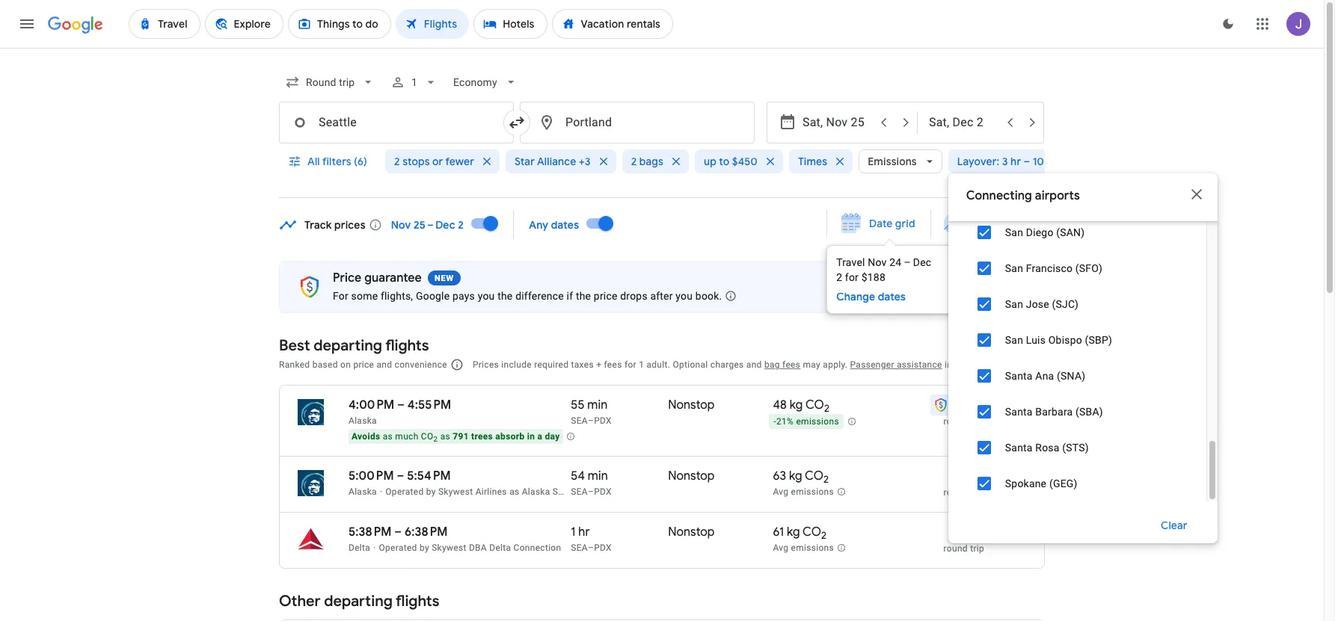 Task type: describe. For each thing, give the bounding box(es) containing it.
required
[[534, 360, 569, 370]]

New feature text field
[[428, 271, 461, 286]]

other departing flights
[[279, 593, 440, 611]]

$308
[[956, 525, 985, 540]]

star alliance +3 button
[[506, 144, 616, 180]]

clear button
[[1143, 508, 1206, 544]]

Arrival time: 4:55 PM. text field
[[408, 398, 451, 413]]

min for 63
[[588, 469, 608, 484]]

in
[[527, 432, 535, 442]]

leaves seattle-tacoma international airport at 5:38 pm on saturday, november 25 and arrives at portland international airport at 6:38 pm on saturday, november 25. element
[[349, 525, 448, 540]]

(sfo)
[[1076, 263, 1103, 275]]

emissions for 61
[[791, 543, 834, 554]]

operated for operated by skywest dba delta connection
[[379, 543, 417, 554]]

– inside the 4:00 pm – 4:55 pm alaska
[[397, 398, 405, 413]]

– inside '55 min sea – pdx'
[[588, 416, 594, 426]]

2 fees from the left
[[783, 360, 801, 370]]

day
[[545, 432, 560, 442]]

61
[[773, 525, 784, 540]]

san francisco (sfo)
[[1005, 263, 1103, 275]]

1 trip from the top
[[971, 417, 985, 427]]

63
[[773, 469, 786, 484]]

ranked
[[279, 360, 310, 370]]

Arrival time: 5:54 PM. text field
[[407, 469, 451, 484]]

learn more about tracked prices image
[[369, 218, 382, 232]]

san diego (san)
[[1005, 227, 1085, 239]]

alaska left skywest
[[522, 487, 550, 498]]

connecting airports
[[967, 189, 1080, 204]]

0 horizontal spatial as
[[383, 432, 393, 442]]

25 – dec
[[414, 218, 456, 232]]

co inside avoids as much co 2 as 791 trees absorb in a day
[[421, 432, 434, 442]]

up
[[704, 155, 717, 168]]

spokane
[[1005, 478, 1047, 490]]

2 stops or fewer
[[394, 155, 474, 168]]

258 US dollars text field
[[957, 398, 985, 413]]

Departure time: 4:00 PM. text field
[[349, 398, 394, 413]]

clear
[[1161, 519, 1188, 533]]

san for san francisco (sfo)
[[1005, 263, 1024, 275]]

trip for $298
[[971, 488, 985, 498]]

emissions button
[[859, 144, 943, 180]]

avg for 63
[[773, 487, 789, 498]]

alliance
[[537, 155, 576, 168]]

54 min sea – pdx
[[571, 469, 612, 498]]

63 kg co 2
[[773, 469, 829, 486]]

up to $450
[[704, 155, 758, 168]]

only button
[[1129, 215, 1189, 251]]

emissions for 63
[[791, 487, 834, 498]]

nonstop for 63
[[668, 469, 715, 484]]

2 horizontal spatial hr
[[1047, 155, 1058, 168]]

$188
[[862, 272, 886, 284]]

date grid
[[869, 217, 916, 230]]

all
[[308, 155, 320, 168]]

5:38 pm
[[349, 525, 392, 540]]

skywest for airlines
[[438, 487, 473, 498]]

(san)
[[1057, 227, 1085, 239]]

– left arrival time: 5:54 pm. text field
[[397, 469, 404, 484]]

stops
[[403, 155, 430, 168]]

sort
[[983, 358, 1004, 371]]

2 inside 61 kg co 2
[[822, 530, 827, 543]]

barbara
[[1036, 406, 1073, 418]]

co for 1 hr
[[803, 525, 822, 540]]

best departing flights
[[279, 337, 429, 355]]

bag
[[765, 360, 780, 370]]

price guarantee
[[333, 271, 422, 286]]

pdx for 54 min
[[594, 487, 612, 498]]

bags
[[640, 155, 664, 168]]

operated for operated by skywest airlines as alaska skywest
[[386, 487, 424, 498]]

$308 round trip
[[944, 525, 985, 554]]

or
[[432, 155, 443, 168]]

rosa
[[1036, 442, 1060, 454]]

kg for 63
[[789, 469, 802, 484]]

on
[[340, 360, 351, 370]]

by for dba
[[420, 543, 429, 554]]

2 right 25 – dec
[[458, 218, 464, 232]]

santa barbara (sba)
[[1005, 406, 1103, 418]]

alaska inside the 4:00 pm – 4:55 pm alaska
[[349, 416, 377, 426]]

0 vertical spatial price
[[594, 290, 618, 302]]

francisco
[[1026, 263, 1073, 275]]

price graph button
[[934, 210, 1042, 237]]

$450
[[732, 155, 758, 168]]

prices include required taxes + fees for 1 adult. optional charges and bag fees may apply. passenger assistance
[[473, 360, 943, 370]]

co for 54 min
[[805, 469, 824, 484]]

min for 48
[[588, 398, 608, 413]]

grid
[[896, 217, 916, 230]]

55 min sea – pdx
[[571, 398, 612, 426]]

pdx for 55 min
[[594, 416, 612, 426]]

61 kg co 2
[[773, 525, 827, 543]]

2 delta from the left
[[489, 543, 511, 554]]

nonstop flight. element for 63
[[668, 469, 715, 486]]

5:00 pm – 5:54 pm
[[349, 469, 451, 484]]

308 US dollars text field
[[956, 525, 985, 540]]

sort by:
[[983, 358, 1021, 371]]

drops
[[620, 290, 648, 302]]

54
[[571, 469, 585, 484]]

absorb
[[496, 432, 525, 442]]

include
[[502, 360, 532, 370]]

some
[[351, 290, 378, 302]]

change appearance image
[[1211, 6, 1246, 42]]

trees
[[471, 432, 493, 442]]

total duration 55 min. element
[[571, 398, 668, 415]]

after
[[651, 290, 673, 302]]

2 horizontal spatial as
[[510, 487, 520, 498]]

based
[[313, 360, 338, 370]]

2 inside nov 24 – dec 2
[[837, 272, 843, 284]]

Departure time: 5:00 PM. text field
[[349, 469, 394, 484]]

nov for 25 – dec
[[391, 218, 411, 232]]

2 you from the left
[[676, 290, 693, 302]]

departing for other
[[324, 593, 393, 611]]

price graph
[[973, 217, 1030, 230]]

date
[[869, 217, 893, 230]]

total duration 1 hr. element
[[571, 525, 668, 542]]

-21% emissions
[[774, 417, 839, 427]]

Departure text field
[[803, 103, 872, 143]]

santa for santa rosa (sts)
[[1005, 442, 1033, 454]]

nonstop for 48
[[668, 398, 715, 413]]

1 round from the top
[[944, 417, 968, 427]]

skywest
[[553, 487, 589, 498]]

spokane (geg)
[[1005, 478, 1078, 490]]

5:54 pm
[[407, 469, 451, 484]]

kg for 48
[[790, 398, 803, 413]]

Departure time: 5:38 PM. text field
[[349, 525, 392, 540]]

airlines
[[476, 487, 507, 498]]

– inside 54 min sea – pdx
[[588, 487, 594, 498]]

flights,
[[381, 290, 413, 302]]

to
[[719, 155, 730, 168]]

2 the from the left
[[576, 290, 591, 302]]

main content containing best departing flights
[[279, 205, 1091, 622]]

298 US dollars text field
[[958, 469, 985, 484]]

nov for 24 – dec
[[868, 257, 887, 269]]

4:00 pm
[[349, 398, 394, 413]]

0 vertical spatial dates
[[551, 218, 579, 232]]

santa for santa barbara (sba)
[[1005, 406, 1033, 418]]

$258
[[957, 398, 985, 413]]

0 vertical spatial emissions
[[796, 417, 839, 427]]

flights for best departing flights
[[385, 337, 429, 355]]

track
[[305, 218, 332, 232]]

change dates button
[[837, 290, 939, 305]]

1 delta from the left
[[349, 543, 370, 554]]

round for $308
[[944, 544, 968, 554]]

san jose (sjc)
[[1005, 299, 1079, 310]]

(geg)
[[1050, 478, 1078, 490]]

charges
[[711, 360, 744, 370]]



Task type: vqa. For each thing, say whether or not it's contained in the screenshot.
navigation
no



Task type: locate. For each thing, give the bounding box(es) containing it.
san left diego on the right of page
[[1005, 227, 1024, 239]]

0 horizontal spatial dates
[[551, 218, 579, 232]]

departing right other
[[324, 593, 393, 611]]

sea down 54
[[571, 487, 588, 498]]

nov inside nov 24 – dec 2
[[868, 257, 887, 269]]

loading results progress bar
[[0, 48, 1324, 51]]

and left bag
[[747, 360, 762, 370]]

2
[[394, 155, 400, 168], [631, 155, 637, 168], [458, 218, 464, 232], [837, 272, 843, 284], [824, 403, 830, 415], [434, 436, 438, 444], [824, 474, 829, 486], [822, 530, 827, 543]]

0 horizontal spatial fees
[[604, 360, 622, 370]]

round down 298 us dollars text box
[[944, 488, 968, 498]]

2 right "61"
[[822, 530, 827, 543]]

1 horizontal spatial hr
[[1011, 155, 1021, 168]]

2 vertical spatial nonstop flight. element
[[668, 525, 715, 542]]

None field
[[279, 69, 382, 96], [448, 69, 525, 96], [279, 69, 382, 96], [448, 69, 525, 96]]

1 avg emissions from the top
[[773, 487, 834, 498]]

2 pdx from the top
[[594, 487, 612, 498]]

co up "-21% emissions"
[[806, 398, 824, 413]]

3 santa from the top
[[1005, 442, 1033, 454]]

guarantee
[[365, 271, 422, 286]]

3 nonstop from the top
[[668, 525, 715, 540]]

pdx for 1 hr
[[594, 543, 612, 554]]

departing for best
[[314, 337, 382, 355]]

1 horizontal spatial dates
[[878, 290, 906, 304]]

0 vertical spatial for
[[845, 272, 859, 284]]

0 vertical spatial round
[[944, 417, 968, 427]]

sea down 55
[[571, 416, 588, 426]]

kg inside 61 kg co 2
[[787, 525, 800, 540]]

santa for santa ana (sna)
[[1005, 370, 1033, 382]]

1 vertical spatial price
[[353, 360, 374, 370]]

sea for 55
[[571, 416, 588, 426]]

skywest down arrival time: 5:54 pm. text field
[[438, 487, 473, 498]]

2 sea from the top
[[571, 487, 588, 498]]

(6)
[[354, 155, 367, 168]]

the right if
[[576, 290, 591, 302]]

none search field containing connecting airports
[[279, 0, 1218, 544]]

operated down leaves seattle-tacoma international airport at 5:38 pm on saturday, november 25 and arrives at portland international airport at 6:38 pm on saturday, november 25. element on the bottom left of the page
[[379, 543, 417, 554]]

0 vertical spatial pdx
[[594, 416, 612, 426]]

1 vertical spatial santa
[[1005, 406, 1033, 418]]

co right "61"
[[803, 525, 822, 540]]

1 you from the left
[[478, 290, 495, 302]]

new
[[435, 274, 454, 284]]

fees right +
[[604, 360, 622, 370]]

2 bags
[[631, 155, 664, 168]]

1 horizontal spatial the
[[576, 290, 591, 302]]

1 horizontal spatial nov
[[868, 257, 887, 269]]

0 vertical spatial nov
[[391, 218, 411, 232]]

kg
[[790, 398, 803, 413], [789, 469, 802, 484], [787, 525, 800, 540]]

san left francisco
[[1005, 263, 1024, 275]]

avg emissions for 61
[[773, 543, 834, 554]]

nov up "$188"
[[868, 257, 887, 269]]

1 vertical spatial nov
[[868, 257, 887, 269]]

– down total duration 54 min. element
[[588, 487, 594, 498]]

2 inside 48 kg co 2
[[824, 403, 830, 415]]

ana
[[1036, 370, 1055, 382]]

1 vertical spatial for
[[625, 360, 637, 370]]

price
[[973, 217, 999, 230], [333, 271, 362, 286]]

kg for 61
[[787, 525, 800, 540]]

2 inside avoids as much co 2 as 791 trees absorb in a day
[[434, 436, 438, 444]]

airports
[[1035, 189, 1080, 204]]

0 horizontal spatial for
[[625, 360, 637, 370]]

ranked based on price and convenience
[[279, 360, 447, 370]]

apply.
[[823, 360, 848, 370]]

sea inside 54 min sea – pdx
[[571, 487, 588, 498]]

flights for other departing flights
[[396, 593, 440, 611]]

1 inside popup button
[[412, 76, 418, 88]]

min inside layover: 3 hr – 10 hr 30 min popup button
[[1076, 155, 1094, 168]]

may
[[803, 360, 821, 370]]

1 vertical spatial sea
[[571, 487, 588, 498]]

sea for 54
[[571, 487, 588, 498]]

hr
[[1011, 155, 1021, 168], [1047, 155, 1058, 168], [579, 525, 590, 540]]

1 horizontal spatial fees
[[783, 360, 801, 370]]

min inside '55 min sea – pdx'
[[588, 398, 608, 413]]

san for san diego (san)
[[1005, 227, 1024, 239]]

avg for 61
[[773, 543, 789, 554]]

0 horizontal spatial delta
[[349, 543, 370, 554]]

prices
[[473, 360, 499, 370]]

– down total duration 55 min. element
[[588, 416, 594, 426]]

learn more about ranking image
[[450, 358, 464, 372]]

1 for 1
[[412, 76, 418, 88]]

emissions down 63 kg co 2
[[791, 487, 834, 498]]

and
[[377, 360, 392, 370], [747, 360, 762, 370]]

0 vertical spatial nonstop
[[668, 398, 715, 413]]

2 vertical spatial sea
[[571, 543, 588, 554]]

2 trip from the top
[[971, 488, 985, 498]]

2 nonstop flight. element from the top
[[668, 469, 715, 486]]

nonstop flight. element
[[668, 398, 715, 415], [668, 469, 715, 486], [668, 525, 715, 542]]

-
[[774, 417, 777, 427]]

sea inside '55 min sea – pdx'
[[571, 416, 588, 426]]

nov 25 – dec 2
[[391, 218, 464, 232]]

$298
[[958, 469, 985, 484]]

track prices
[[305, 218, 366, 232]]

price
[[594, 290, 618, 302], [353, 360, 374, 370]]

1 vertical spatial avg emissions
[[773, 543, 834, 554]]

round inside $298 round trip
[[944, 488, 968, 498]]

Return text field
[[929, 103, 998, 143]]

30
[[1060, 155, 1073, 168]]

0 horizontal spatial you
[[478, 290, 495, 302]]

2 inside 63 kg co 2
[[824, 474, 829, 486]]

1 vertical spatial avg
[[773, 543, 789, 554]]

avg down "61"
[[773, 543, 789, 554]]

3 san from the top
[[1005, 299, 1024, 310]]

co right much
[[421, 432, 434, 442]]

by down arrival time: 5:54 pm. text field
[[426, 487, 436, 498]]

skywest down 6:38 pm text field
[[432, 543, 467, 554]]

round down 258 us dollars text box
[[944, 417, 968, 427]]

2 down travel
[[837, 272, 843, 284]]

and down 'best departing flights'
[[377, 360, 392, 370]]

alaska up avoids
[[349, 416, 377, 426]]

alaska down departure time: 5:00 pm. text field
[[349, 487, 377, 498]]

1 horizontal spatial 1
[[571, 525, 576, 540]]

other
[[279, 593, 321, 611]]

1 vertical spatial operated
[[379, 543, 417, 554]]

co inside 61 kg co 2
[[803, 525, 822, 540]]

obispo
[[1049, 334, 1083, 346]]

0 vertical spatial min
[[1076, 155, 1094, 168]]

min inside 54 min sea – pdx
[[588, 469, 608, 484]]

trip for $308
[[971, 544, 985, 554]]

0 vertical spatial 1
[[412, 76, 418, 88]]

min right 54
[[588, 469, 608, 484]]

book.
[[696, 290, 722, 302]]

santa left barbara
[[1005, 406, 1033, 418]]

3 sea from the top
[[571, 543, 588, 554]]

price left drops
[[594, 290, 618, 302]]

delta right dba
[[489, 543, 511, 554]]

1 sea from the top
[[571, 416, 588, 426]]

trip
[[971, 417, 985, 427], [971, 488, 985, 498], [971, 544, 985, 554]]

close image
[[1057, 255, 1069, 267]]

2 bags button
[[622, 144, 689, 180]]

passenger assistance button
[[850, 360, 943, 370]]

0 vertical spatial price
[[973, 217, 999, 230]]

None text field
[[279, 102, 514, 144]]

hr inside the 1 hr sea – pdx
[[579, 525, 590, 540]]

1 inside the 1 hr sea – pdx
[[571, 525, 576, 540]]

2 vertical spatial 1
[[571, 525, 576, 540]]

1 and from the left
[[377, 360, 392, 370]]

emissions down 48 kg co 2
[[796, 417, 839, 427]]

price inside button
[[973, 217, 999, 230]]

1 vertical spatial nonstop flight. element
[[668, 469, 715, 486]]

1 vertical spatial price
[[333, 271, 362, 286]]

0 horizontal spatial price
[[353, 360, 374, 370]]

1 fees from the left
[[604, 360, 622, 370]]

as left much
[[383, 432, 393, 442]]

delta
[[349, 543, 370, 554], [489, 543, 511, 554]]

2 left stops
[[394, 155, 400, 168]]

4:00 pm – 4:55 pm alaska
[[349, 398, 451, 426]]

nov right learn more about tracked prices icon
[[391, 218, 411, 232]]

0 vertical spatial flights
[[385, 337, 429, 355]]

0 vertical spatial operated
[[386, 487, 424, 498]]

(sbp)
[[1085, 334, 1113, 346]]

main content
[[279, 205, 1091, 622]]

kg right "61"
[[787, 525, 800, 540]]

kg inside 48 kg co 2
[[790, 398, 803, 413]]

price for price graph
[[973, 217, 999, 230]]

close dialog image
[[1188, 186, 1206, 204]]

san for san jose (sjc)
[[1005, 299, 1024, 310]]

price right on
[[353, 360, 374, 370]]

0 vertical spatial santa
[[1005, 370, 1033, 382]]

main menu image
[[18, 15, 36, 33]]

0 vertical spatial skywest
[[438, 487, 473, 498]]

1 horizontal spatial delta
[[489, 543, 511, 554]]

min right 30
[[1076, 155, 1094, 168]]

0 horizontal spatial price
[[333, 271, 362, 286]]

0 vertical spatial trip
[[971, 417, 985, 427]]

layover:
[[958, 155, 1000, 168]]

1 vertical spatial kg
[[789, 469, 802, 484]]

avoids as much co2 as 791 trees absorb in a day. learn more about this calculation. image
[[566, 432, 575, 441]]

as right airlines
[[510, 487, 520, 498]]

round inside $308 round trip
[[944, 544, 968, 554]]

connecting
[[967, 189, 1032, 204]]

min right 55
[[588, 398, 608, 413]]

2 left 791
[[434, 436, 438, 444]]

21%
[[777, 417, 794, 427]]

prices
[[334, 218, 366, 232]]

– inside the 1 hr sea – pdx
[[588, 543, 594, 554]]

pdx inside the 1 hr sea – pdx
[[594, 543, 612, 554]]

graph
[[1001, 217, 1030, 230]]

kg right "48"
[[790, 398, 803, 413]]

departing up on
[[314, 337, 382, 355]]

Arrival time: 6:38 PM. text field
[[405, 525, 448, 540]]

1 vertical spatial by
[[420, 543, 429, 554]]

2 avg from the top
[[773, 543, 789, 554]]

avg emissions down 63 kg co 2
[[773, 487, 834, 498]]

sea inside the 1 hr sea – pdx
[[571, 543, 588, 554]]

flight details. leaves seattle-tacoma international airport at 5:38 pm on saturday, november 25 and arrives at portland international airport at 6:38 pm on saturday, november 25. image
[[1000, 522, 1035, 558]]

1 vertical spatial min
[[588, 398, 608, 413]]

by for airlines
[[426, 487, 436, 498]]

avg emissions down 61 kg co 2
[[773, 543, 834, 554]]

1 san from the top
[[1005, 227, 1024, 239]]

hr down skywest
[[579, 525, 590, 540]]

2 and from the left
[[747, 360, 762, 370]]

operated by skywest airlines as alaska skywest
[[386, 487, 589, 498]]

santa left rosa
[[1005, 442, 1033, 454]]

0 vertical spatial avg emissions
[[773, 487, 834, 498]]

nonstop flight. element for 48
[[668, 398, 715, 415]]

dates right the any
[[551, 218, 579, 232]]

– down total duration 1 hr. element
[[588, 543, 594, 554]]

1 vertical spatial departing
[[324, 593, 393, 611]]

5:00 pm
[[349, 469, 394, 484]]

0 vertical spatial nonstop flight. element
[[668, 398, 715, 415]]

1 santa from the top
[[1005, 370, 1033, 382]]

the left 'difference'
[[498, 290, 513, 302]]

san
[[1005, 227, 1024, 239], [1005, 263, 1024, 275], [1005, 299, 1024, 310], [1005, 334, 1024, 346]]

2 vertical spatial min
[[588, 469, 608, 484]]

1 vertical spatial dates
[[878, 290, 906, 304]]

flights down 6:38 pm text field
[[396, 593, 440, 611]]

1 horizontal spatial for
[[845, 272, 859, 284]]

times button
[[789, 144, 853, 180]]

None text field
[[520, 102, 755, 144]]

trip inside $298 round trip
[[971, 488, 985, 498]]

san left jose
[[1005, 299, 1024, 310]]

leaves seattle-tacoma international airport at 5:00 pm on saturday, november 25 and arrives at portland international airport at 5:54 pm on saturday, november 25. element
[[349, 469, 451, 484]]

+
[[596, 360, 602, 370]]

3 trip from the top
[[971, 544, 985, 554]]

– inside popup button
[[1024, 155, 1030, 168]]

all filters (6)
[[308, 155, 367, 168]]

skywest
[[438, 487, 473, 498], [432, 543, 467, 554]]

0 vertical spatial by
[[426, 487, 436, 498]]

skywest for dba
[[432, 543, 467, 554]]

price left graph
[[973, 217, 999, 230]]

2 vertical spatial round
[[944, 544, 968, 554]]

1 horizontal spatial you
[[676, 290, 693, 302]]

2 vertical spatial nonstop
[[668, 525, 715, 540]]

3 pdx from the top
[[594, 543, 612, 554]]

None search field
[[279, 0, 1218, 544]]

1 vertical spatial round
[[944, 488, 968, 498]]

price for price guarantee
[[333, 271, 362, 286]]

2 vertical spatial kg
[[787, 525, 800, 540]]

min
[[1076, 155, 1094, 168], [588, 398, 608, 413], [588, 469, 608, 484]]

2 stops or fewer button
[[385, 144, 500, 180]]

much
[[395, 432, 419, 442]]

a
[[538, 432, 543, 442]]

6:38 pm
[[405, 525, 448, 540]]

2 vertical spatial pdx
[[594, 543, 612, 554]]

for down travel
[[845, 272, 859, 284]]

0 vertical spatial sea
[[571, 416, 588, 426]]

2 inside popup button
[[631, 155, 637, 168]]

– left 6:38 pm text field
[[395, 525, 402, 540]]

+3
[[579, 155, 591, 168]]

san luis obispo (sbp)
[[1005, 334, 1113, 346]]

pdx inside '55 min sea – pdx'
[[594, 416, 612, 426]]

1 vertical spatial emissions
[[791, 487, 834, 498]]

for inside for $188 change dates
[[845, 272, 859, 284]]

2 vertical spatial trip
[[971, 544, 985, 554]]

1 vertical spatial trip
[[971, 488, 985, 498]]

2 santa from the top
[[1005, 406, 1033, 418]]

24 – dec
[[890, 257, 932, 269]]

san for san luis obispo (sbp)
[[1005, 334, 1024, 346]]

1 vertical spatial pdx
[[594, 487, 612, 498]]

adult.
[[647, 360, 671, 370]]

2 inside popup button
[[394, 155, 400, 168]]

star
[[515, 155, 535, 168]]

round trip
[[944, 417, 985, 427]]

1 vertical spatial skywest
[[432, 543, 467, 554]]

$298 round trip
[[944, 469, 985, 498]]

0 vertical spatial kg
[[790, 398, 803, 413]]

 image
[[380, 487, 383, 498]]

– left 10 at the right of page
[[1024, 155, 1030, 168]]

0 horizontal spatial and
[[377, 360, 392, 370]]

dates down "$188"
[[878, 290, 906, 304]]

3 nonstop flight. element from the top
[[668, 525, 715, 542]]

hr right the 3
[[1011, 155, 1021, 168]]

operated down 5:00 pm – 5:54 pm
[[386, 487, 424, 498]]

sea for 1
[[571, 543, 588, 554]]

any
[[529, 218, 549, 232]]

total duration 54 min. element
[[571, 469, 668, 486]]

avg down 63
[[773, 487, 789, 498]]

1 avg from the top
[[773, 487, 789, 498]]

round for $298
[[944, 488, 968, 498]]

san left luis
[[1005, 334, 1024, 346]]

2 san from the top
[[1005, 263, 1024, 275]]

nonstop flight. element for 61
[[668, 525, 715, 542]]

times
[[798, 155, 828, 168]]

you right "after"
[[676, 290, 693, 302]]

optional
[[673, 360, 708, 370]]

fees right bag
[[783, 360, 801, 370]]

0 vertical spatial departing
[[314, 337, 382, 355]]

791
[[453, 432, 469, 442]]

delta down 5:38 pm text box on the left of the page
[[349, 543, 370, 554]]

emissions down 61 kg co 2
[[791, 543, 834, 554]]

trip down the $308
[[971, 544, 985, 554]]

you right the 'pays'
[[478, 290, 495, 302]]

kg inside 63 kg co 2
[[789, 469, 802, 484]]

sea right connection
[[571, 543, 588, 554]]

by down "6:38 pm"
[[420, 543, 429, 554]]

4 san from the top
[[1005, 334, 1024, 346]]

connection
[[514, 543, 561, 554]]

convenience
[[395, 360, 447, 370]]

pdx down total duration 54 min. element
[[594, 487, 612, 498]]

co for 55 min
[[806, 398, 824, 413]]

2 round from the top
[[944, 488, 968, 498]]

avoids as much co 2 as 791 trees absorb in a day
[[352, 432, 560, 444]]

pdx down total duration 1 hr. element
[[594, 543, 612, 554]]

dates inside for $188 change dates
[[878, 290, 906, 304]]

1 horizontal spatial price
[[973, 217, 999, 230]]

co right 63
[[805, 469, 824, 484]]

0 vertical spatial avg
[[773, 487, 789, 498]]

1 horizontal spatial as
[[440, 432, 450, 442]]

hr right 10 at the right of page
[[1047, 155, 1058, 168]]

pdx down total duration 55 min. element
[[594, 416, 612, 426]]

1 pdx from the top
[[594, 416, 612, 426]]

(sba)
[[1076, 406, 1103, 418]]

find the best price region
[[279, 205, 1091, 314]]

kg right 63
[[789, 469, 802, 484]]

flights up convenience
[[385, 337, 429, 355]]

1 vertical spatial 1
[[639, 360, 644, 370]]

swap origin and destination. image
[[508, 114, 526, 132]]

1 the from the left
[[498, 290, 513, 302]]

price up for
[[333, 271, 362, 286]]

0 horizontal spatial hr
[[579, 525, 590, 540]]

4:55 pm
[[408, 398, 451, 413]]

(sts)
[[1063, 442, 1089, 454]]

layover: 3 hr – 10 hr 30 min
[[958, 155, 1094, 168]]

2 up "-21% emissions"
[[824, 403, 830, 415]]

1 nonstop flight. element from the top
[[668, 398, 715, 415]]

3 round from the top
[[944, 544, 968, 554]]

for left adult.
[[625, 360, 637, 370]]

(sna)
[[1057, 370, 1086, 382]]

2 horizontal spatial 1
[[639, 360, 644, 370]]

2 right 63
[[824, 474, 829, 486]]

1 horizontal spatial price
[[594, 290, 618, 302]]

departing
[[314, 337, 382, 355], [324, 593, 393, 611]]

0 horizontal spatial the
[[498, 290, 513, 302]]

1 vertical spatial nonstop
[[668, 469, 715, 484]]

1 nonstop from the top
[[668, 398, 715, 413]]

co inside 63 kg co 2
[[805, 469, 824, 484]]

1 for 1 hr sea – pdx
[[571, 525, 576, 540]]

co inside 48 kg co 2
[[806, 398, 824, 413]]

0 horizontal spatial 1
[[412, 76, 418, 88]]

trip down 298 us dollars text box
[[971, 488, 985, 498]]

bag fees button
[[765, 360, 801, 370]]

2 left "bags"
[[631, 155, 637, 168]]

2 avg emissions from the top
[[773, 543, 834, 554]]

only
[[1147, 226, 1171, 239]]

filters
[[322, 155, 351, 168]]

pays
[[453, 290, 475, 302]]

passenger
[[850, 360, 895, 370]]

nonstop for 61
[[668, 525, 715, 540]]

2 vertical spatial emissions
[[791, 543, 834, 554]]

dba
[[469, 543, 487, 554]]

1 vertical spatial flights
[[396, 593, 440, 611]]

pdx inside 54 min sea – pdx
[[594, 487, 612, 498]]

diego
[[1026, 227, 1054, 239]]

2 vertical spatial santa
[[1005, 442, 1033, 454]]

sort by: button
[[977, 351, 1045, 378]]

learn more about price guarantee image
[[713, 279, 749, 314]]

santa left ana
[[1005, 370, 1033, 382]]

0 horizontal spatial nov
[[391, 218, 411, 232]]

1 horizontal spatial and
[[747, 360, 762, 370]]

trip down 258 us dollars text box
[[971, 417, 985, 427]]

round down the $308
[[944, 544, 968, 554]]

2 nonstop from the top
[[668, 469, 715, 484]]

as left 791
[[440, 432, 450, 442]]

– left 4:55 pm
[[397, 398, 405, 413]]

difference
[[516, 290, 564, 302]]

trip inside $308 round trip
[[971, 544, 985, 554]]

leaves seattle-tacoma international airport at 4:00 pm on saturday, november 25 and arrives at portland international airport at 4:55 pm on saturday, november 25. element
[[349, 398, 451, 413]]

avg emissions for 63
[[773, 487, 834, 498]]

emissions
[[868, 155, 917, 168]]



